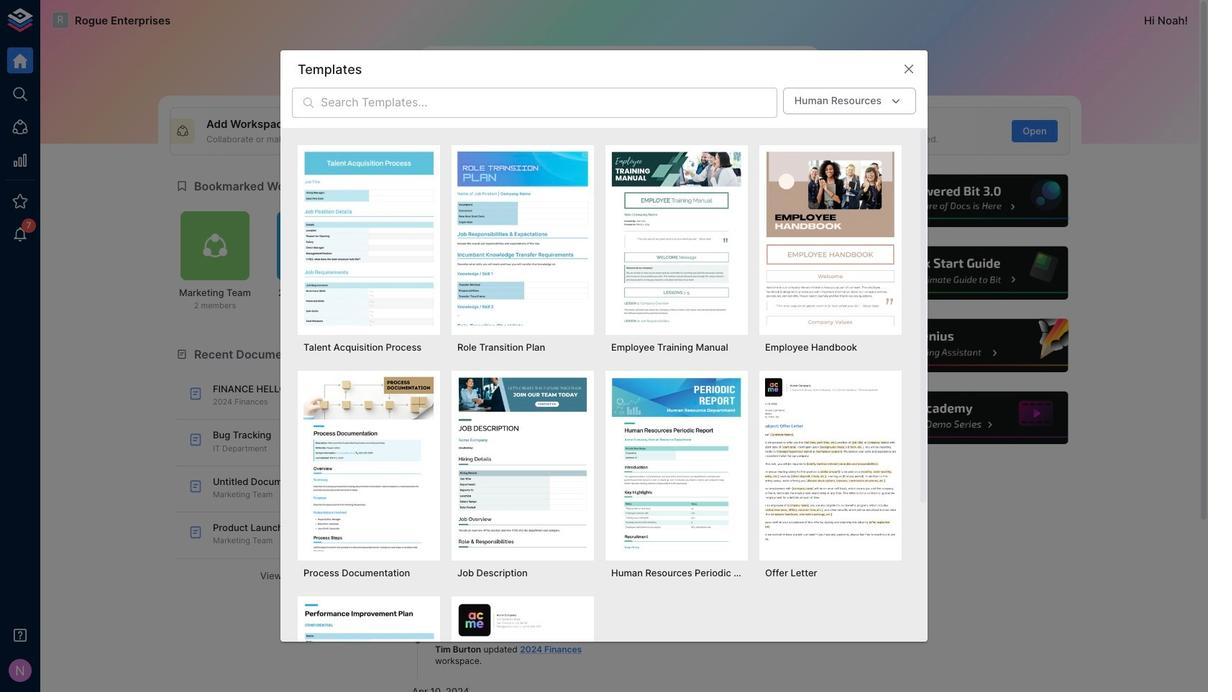 Task type: vqa. For each thing, say whether or not it's contained in the screenshot.
A chart. element
no



Task type: locate. For each thing, give the bounding box(es) containing it.
Search Templates... text field
[[321, 88, 777, 118]]

help image
[[854, 172, 1070, 229], [854, 245, 1070, 302], [854, 317, 1070, 374], [854, 390, 1070, 447]]

dialog
[[280, 51, 928, 693]]

employee handbook image
[[765, 151, 896, 326]]

2 help image from the top
[[854, 245, 1070, 302]]

1 help image from the top
[[854, 172, 1070, 229]]

4 help image from the top
[[854, 390, 1070, 447]]

3 help image from the top
[[854, 317, 1070, 374]]



Task type: describe. For each thing, give the bounding box(es) containing it.
offer letter image
[[765, 377, 896, 552]]

employee handbook acknowledgement form image
[[457, 603, 588, 693]]

performance improvement plan image
[[303, 603, 434, 693]]

process documentation image
[[303, 377, 434, 552]]

human resources periodic report image
[[611, 377, 742, 552]]

employee training manual image
[[611, 151, 742, 326]]

role transition plan image
[[457, 151, 588, 326]]

job description image
[[457, 377, 588, 552]]

talent acquisition process image
[[303, 151, 434, 326]]



